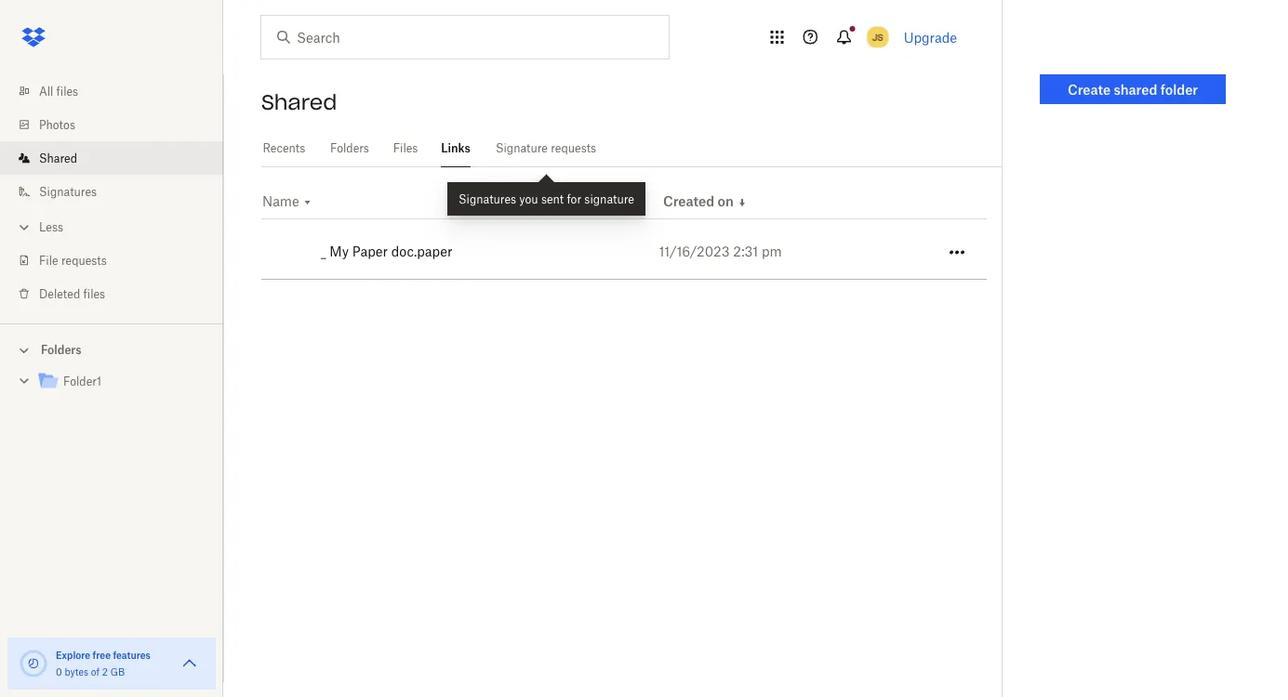 Task type: vqa. For each thing, say whether or not it's contained in the screenshot.
Link at the left of page
no



Task type: locate. For each thing, give the bounding box(es) containing it.
2
[[102, 667, 108, 678]]

all files
[[39, 84, 78, 98]]

1 horizontal spatial requests
[[551, 141, 597, 155]]

1 vertical spatial requests
[[61, 254, 107, 268]]

on
[[718, 194, 734, 209]]

1 horizontal spatial template stateless image
[[737, 197, 748, 208]]

requests inside list
[[61, 254, 107, 268]]

folder
[[1161, 81, 1199, 97]]

_
[[321, 244, 326, 260]]

files for deleted files
[[83, 287, 105, 301]]

template stateless image right name
[[302, 197, 313, 208]]

0 horizontal spatial shared
[[39, 151, 77, 165]]

for
[[567, 192, 582, 206]]

files right all
[[56, 84, 78, 98]]

signatures
[[39, 185, 97, 199], [459, 192, 517, 206]]

files for all files
[[56, 84, 78, 98]]

shared
[[1114, 81, 1158, 97]]

explore free features 0 bytes of 2 gb
[[56, 650, 151, 678]]

0 horizontal spatial files
[[56, 84, 78, 98]]

upgrade
[[904, 29, 958, 45]]

requests up for
[[551, 141, 597, 155]]

links
[[441, 141, 471, 155]]

created on button
[[664, 194, 748, 211]]

files inside 'link'
[[56, 84, 78, 98]]

doc.paper
[[392, 244, 453, 260]]

deleted
[[39, 287, 80, 301]]

1 vertical spatial files
[[83, 287, 105, 301]]

requests right the file
[[61, 254, 107, 268]]

1 vertical spatial folders
[[41, 343, 81, 357]]

2:31
[[734, 243, 759, 259]]

requests for signature requests
[[551, 141, 597, 155]]

template stateless image inside name popup button
[[302, 197, 313, 208]]

1 template stateless image from the left
[[737, 197, 748, 208]]

shared list item
[[0, 141, 223, 175]]

recents
[[263, 141, 305, 155]]

folder1 link
[[37, 370, 208, 395]]

signatures for signatures
[[39, 185, 97, 199]]

dropbox image
[[15, 19, 52, 56]]

0 vertical spatial files
[[56, 84, 78, 98]]

signature
[[585, 192, 635, 206]]

signatures you sent for signature
[[459, 192, 635, 206]]

created on
[[664, 194, 734, 209]]

all
[[39, 84, 53, 98]]

1 horizontal spatial files
[[83, 287, 105, 301]]

template stateless image
[[737, 197, 748, 208], [302, 197, 313, 208]]

name button
[[262, 194, 313, 211]]

11/16/2023 2:31 pm
[[659, 243, 782, 259]]

0 horizontal spatial template stateless image
[[302, 197, 313, 208]]

0 horizontal spatial signatures
[[39, 185, 97, 199]]

0 horizontal spatial requests
[[61, 254, 107, 268]]

1 vertical spatial shared
[[39, 151, 77, 165]]

shared up recents link
[[262, 89, 337, 115]]

template stateless image for name
[[302, 197, 313, 208]]

upgrade link
[[904, 29, 958, 45]]

folders link
[[329, 130, 370, 165]]

files
[[56, 84, 78, 98], [83, 287, 105, 301]]

file requests
[[39, 254, 107, 268]]

shared down photos
[[39, 151, 77, 165]]

1 horizontal spatial signatures
[[459, 192, 517, 206]]

1 horizontal spatial folders
[[330, 141, 369, 155]]

0 vertical spatial folders
[[330, 141, 369, 155]]

photos
[[39, 118, 75, 132]]

list containing all files
[[0, 63, 223, 324]]

less image
[[15, 218, 34, 237]]

files
[[393, 141, 418, 155]]

signatures up less
[[39, 185, 97, 199]]

folders up folder1
[[41, 343, 81, 357]]

2 template stateless image from the left
[[302, 197, 313, 208]]

requests inside tab list
[[551, 141, 597, 155]]

file
[[39, 254, 58, 268]]

template stateless image right on
[[737, 197, 748, 208]]

11/16/2023
[[659, 243, 730, 259]]

signature requests
[[496, 141, 597, 155]]

folders
[[330, 141, 369, 155], [41, 343, 81, 357]]

pm
[[762, 243, 782, 259]]

template stateless image inside the created on dropdown button
[[737, 197, 748, 208]]

files right deleted
[[83, 287, 105, 301]]

folders left files on the left
[[330, 141, 369, 155]]

shared inside list item
[[39, 151, 77, 165]]

list
[[0, 63, 223, 324]]

quota usage element
[[19, 650, 48, 679]]

requests
[[551, 141, 597, 155], [61, 254, 107, 268]]

signature requests link
[[493, 130, 599, 165]]

photos link
[[15, 108, 223, 141]]

explore
[[56, 650, 90, 662]]

folders button
[[0, 336, 223, 363]]

0 vertical spatial requests
[[551, 141, 597, 155]]

shared
[[262, 89, 337, 115], [39, 151, 77, 165]]

0 vertical spatial shared
[[262, 89, 337, 115]]

signatures left you
[[459, 192, 517, 206]]

0 horizontal spatial folders
[[41, 343, 81, 357]]

tab list
[[262, 130, 1002, 168]]

0
[[56, 667, 62, 678]]



Task type: describe. For each thing, give the bounding box(es) containing it.
tab list containing recents
[[262, 130, 1002, 168]]

create shared folder button
[[1040, 74, 1227, 104]]

less
[[39, 220, 63, 234]]

my
[[330, 244, 349, 260]]

free
[[93, 650, 111, 662]]

file requests link
[[15, 244, 223, 277]]

_ my paper doc.paper
[[321, 244, 453, 260]]

deleted files
[[39, 287, 105, 301]]

_ my paper doc.paper link
[[276, 220, 659, 282]]

Search in folder "Dropbox" text field
[[297, 27, 631, 47]]

of
[[91, 667, 100, 678]]

recents link
[[262, 130, 307, 165]]

js button
[[863, 22, 893, 52]]

deleted files link
[[15, 277, 223, 311]]

create shared folder
[[1068, 81, 1199, 97]]

template stateless image for created on
[[737, 197, 748, 208]]

created
[[664, 194, 715, 209]]

folders inside tab list
[[330, 141, 369, 155]]

signature
[[496, 141, 548, 155]]

1 horizontal spatial shared
[[262, 89, 337, 115]]

sent
[[542, 192, 564, 206]]

js
[[873, 31, 884, 43]]

paper
[[352, 244, 388, 260]]

requests for file requests
[[61, 254, 107, 268]]

more actions image
[[946, 242, 969, 264]]

features
[[113, 650, 151, 662]]

files link
[[393, 130, 419, 165]]

folder1
[[63, 375, 101, 389]]

folders inside button
[[41, 343, 81, 357]]

create
[[1068, 81, 1111, 97]]

gb
[[110, 667, 125, 678]]

bytes
[[65, 667, 88, 678]]

all files link
[[15, 74, 223, 108]]

signatures for signatures you sent for signature
[[459, 192, 517, 206]]

you
[[520, 192, 538, 206]]

signatures link
[[15, 175, 223, 208]]

name
[[262, 194, 299, 209]]

links link
[[441, 130, 471, 165]]

shared link
[[15, 141, 223, 175]]



